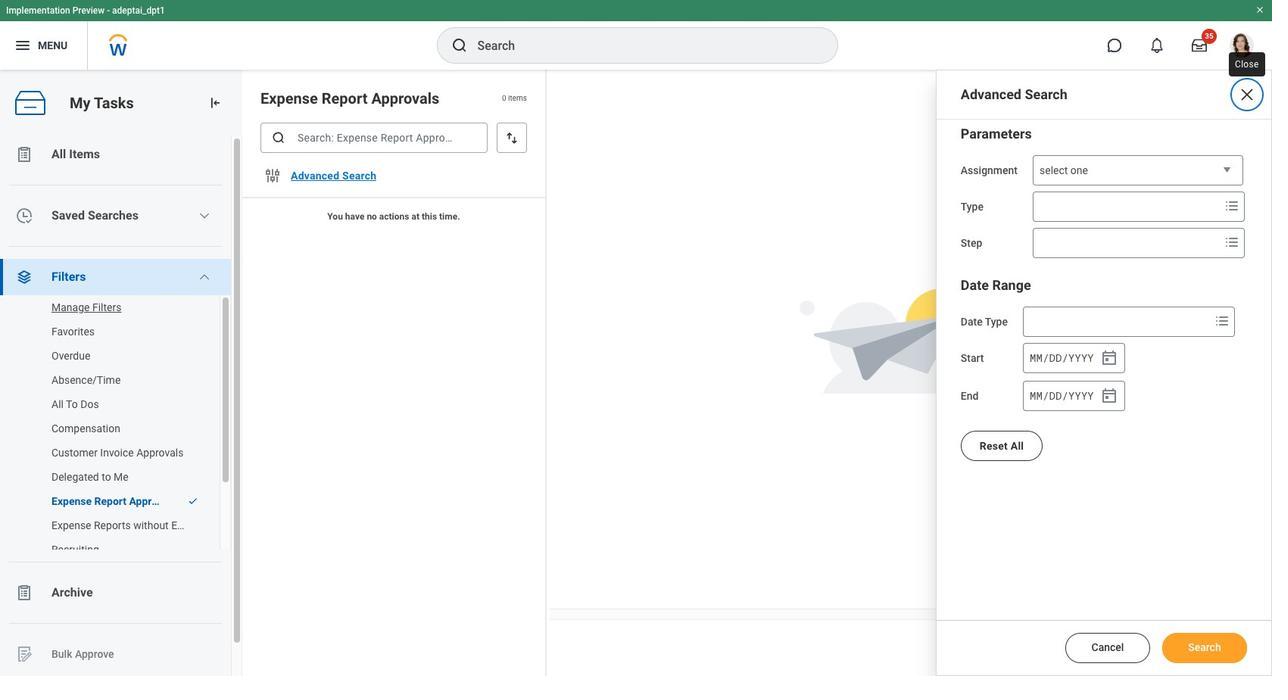 Task type: vqa. For each thing, say whether or not it's contained in the screenshot.
second star icon from the bottom of the Item List element
no



Task type: locate. For each thing, give the bounding box(es) containing it.
list
[[0, 136, 242, 676], [0, 292, 231, 565]]

compensation button
[[0, 414, 204, 444]]

advanced search up the you
[[291, 170, 377, 182]]

expense report approvals inside the item list element
[[261, 89, 440, 108]]

report inside the item list element
[[322, 89, 368, 108]]

one
[[1071, 164, 1088, 176]]

expense inside button
[[52, 520, 91, 532]]

2 list from the top
[[0, 292, 231, 565]]

configure image
[[264, 167, 282, 185]]

0 vertical spatial filters
[[52, 270, 86, 284]]

favorites button
[[0, 317, 204, 347]]

advanced inside button
[[291, 170, 340, 182]]

check image
[[188, 496, 198, 507]]

step
[[961, 237, 983, 249]]

1 vertical spatial mm
[[1030, 388, 1043, 403]]

clipboard image
[[15, 145, 33, 164]]

0 vertical spatial prompts image
[[1223, 197, 1241, 215]]

2 vertical spatial approvals
[[129, 495, 177, 507]]

Step field
[[1034, 229, 1220, 257]]

dd inside end group
[[1049, 388, 1062, 403]]

rename image
[[15, 645, 33, 663]]

yyyy left calendar icon
[[1069, 388, 1094, 403]]

dd up end group
[[1049, 350, 1062, 365]]

all
[[52, 147, 66, 161], [52, 398, 64, 411], [1011, 440, 1024, 452]]

approvals inside button
[[136, 447, 184, 459]]

0 vertical spatial date
[[961, 277, 989, 293]]

Type field
[[1034, 193, 1220, 220]]

all for all to dos
[[52, 398, 64, 411]]

yyyy
[[1069, 350, 1094, 365], [1069, 388, 1094, 403]]

all left to
[[52, 398, 64, 411]]

no
[[367, 211, 377, 222]]

me
[[114, 471, 129, 483]]

0 vertical spatial mm
[[1030, 350, 1043, 365]]

1 horizontal spatial search
[[1025, 86, 1068, 102]]

expense reports without exceptions
[[52, 520, 223, 532]]

x image
[[1238, 86, 1257, 104]]

dialog
[[936, 70, 1272, 676]]

date range button
[[961, 277, 1031, 293]]

date up start
[[961, 316, 983, 328]]

start
[[961, 352, 984, 364]]

to
[[102, 471, 111, 483]]

dd down start 'group'
[[1049, 388, 1062, 403]]

1 horizontal spatial filters
[[92, 301, 121, 314]]

prompts image
[[1223, 197, 1241, 215], [1223, 233, 1241, 251]]

list containing manage filters
[[0, 292, 231, 565]]

0 vertical spatial expense report approvals
[[261, 89, 440, 108]]

mm for start
[[1030, 350, 1043, 365]]

my tasks element
[[0, 70, 242, 676]]

1 vertical spatial advanced search
[[291, 170, 377, 182]]

implementation preview -   adeptai_dpt1
[[6, 5, 165, 16]]

mm / dd / yyyy down start 'group'
[[1030, 388, 1094, 403]]

search inside button
[[1189, 642, 1221, 654]]

profile logan mcneil element
[[1221, 29, 1263, 62]]

0 vertical spatial expense
[[261, 89, 318, 108]]

1 vertical spatial approvals
[[136, 447, 184, 459]]

type up step
[[961, 201, 984, 213]]

date
[[961, 277, 989, 293], [961, 316, 983, 328]]

list containing all items
[[0, 136, 242, 676]]

advanced search button
[[285, 161, 383, 191]]

2 mm from the top
[[1030, 388, 1043, 403]]

parameters
[[961, 126, 1032, 142]]

manage filters
[[52, 301, 121, 314]]

select one
[[1040, 164, 1088, 176]]

type inside parameters group
[[961, 201, 984, 213]]

0 vertical spatial all
[[52, 147, 66, 161]]

1 vertical spatial all
[[52, 398, 64, 411]]

/
[[1043, 350, 1049, 365], [1062, 350, 1069, 365], [1043, 388, 1049, 403], [1062, 388, 1069, 403]]

dialog containing advanced search
[[936, 70, 1272, 676]]

0 horizontal spatial report
[[94, 495, 127, 507]]

2 mm / dd / yyyy from the top
[[1030, 388, 1094, 403]]

0 vertical spatial report
[[322, 89, 368, 108]]

yyyy inside end group
[[1069, 388, 1094, 403]]

0 vertical spatial approvals
[[371, 89, 440, 108]]

2 vertical spatial expense
[[52, 520, 91, 532]]

advanced
[[961, 86, 1022, 102], [291, 170, 340, 182]]

1 prompts image from the top
[[1223, 197, 1241, 215]]

filters inside dropdown button
[[52, 270, 86, 284]]

1 vertical spatial filters
[[92, 301, 121, 314]]

expense inside button
[[52, 495, 92, 507]]

all left items at top left
[[52, 147, 66, 161]]

type inside date range group
[[985, 316, 1008, 328]]

all inside reset all button
[[1011, 440, 1024, 452]]

search
[[1025, 86, 1068, 102], [342, 170, 377, 182], [1189, 642, 1221, 654]]

close environment banner image
[[1256, 5, 1265, 14]]

bulk
[[52, 648, 72, 660]]

1 vertical spatial search
[[342, 170, 377, 182]]

2 dd from the top
[[1049, 388, 1062, 403]]

1 horizontal spatial advanced
[[961, 86, 1022, 102]]

1 mm from the top
[[1030, 350, 1043, 365]]

1 horizontal spatial expense report approvals
[[261, 89, 440, 108]]

1 horizontal spatial advanced search
[[961, 86, 1068, 102]]

dd for end
[[1049, 388, 1062, 403]]

items
[[508, 94, 527, 102]]

advanced search
[[961, 86, 1068, 102], [291, 170, 377, 182]]

dd
[[1049, 350, 1062, 365], [1049, 388, 1062, 403]]

1 vertical spatial prompts image
[[1223, 233, 1241, 251]]

assignment
[[961, 164, 1018, 176]]

approvals
[[371, 89, 440, 108], [136, 447, 184, 459], [129, 495, 177, 507]]

1 mm / dd / yyyy from the top
[[1030, 350, 1094, 365]]

0 horizontal spatial search
[[342, 170, 377, 182]]

mm / dd / yyyy inside end group
[[1030, 388, 1094, 403]]

absence/time
[[52, 374, 121, 386]]

1 list from the top
[[0, 136, 242, 676]]

filters up favorites button
[[92, 301, 121, 314]]

report
[[322, 89, 368, 108], [94, 495, 127, 507]]

mm up end group
[[1030, 350, 1043, 365]]

favorites
[[52, 326, 95, 338]]

dd inside start 'group'
[[1049, 350, 1062, 365]]

notifications large image
[[1150, 38, 1165, 53]]

0 vertical spatial yyyy
[[1069, 350, 1094, 365]]

approvals for expense report approvals button
[[129, 495, 177, 507]]

1 vertical spatial yyyy
[[1069, 388, 1094, 403]]

0 horizontal spatial advanced search
[[291, 170, 377, 182]]

0 horizontal spatial expense report approvals
[[52, 495, 177, 507]]

approvals for 'customer invoice approvals' button
[[136, 447, 184, 459]]

2 prompts image from the top
[[1223, 233, 1241, 251]]

mm / dd / yyyy up end group
[[1030, 350, 1094, 365]]

1 date from the top
[[961, 277, 989, 293]]

0 vertical spatial type
[[961, 201, 984, 213]]

2 horizontal spatial search
[[1189, 642, 1221, 654]]

advanced right configure 'image'
[[291, 170, 340, 182]]

0 horizontal spatial type
[[961, 201, 984, 213]]

1 vertical spatial dd
[[1049, 388, 1062, 403]]

expense report approvals
[[261, 89, 440, 108], [52, 495, 177, 507]]

prompts image
[[1213, 312, 1231, 330]]

0 items
[[502, 94, 527, 102]]

all inside 'all items' button
[[52, 147, 66, 161]]

1 vertical spatial report
[[94, 495, 127, 507]]

1 yyyy from the top
[[1069, 350, 1094, 365]]

0
[[502, 94, 506, 102]]

all items
[[52, 147, 100, 161]]

filters up manage
[[52, 270, 86, 284]]

mm down start 'group'
[[1030, 388, 1043, 403]]

bulk approve
[[52, 648, 114, 660]]

1 vertical spatial expense report approvals
[[52, 495, 177, 507]]

expense
[[261, 89, 318, 108], [52, 495, 92, 507], [52, 520, 91, 532]]

0 vertical spatial advanced
[[961, 86, 1022, 102]]

1 horizontal spatial type
[[985, 316, 1008, 328]]

my tasks
[[70, 94, 134, 112]]

archive
[[52, 585, 93, 600]]

recruiting
[[52, 544, 99, 556]]

approvals inside button
[[129, 495, 177, 507]]

0 vertical spatial advanced search
[[961, 86, 1068, 102]]

2 vertical spatial search
[[1189, 642, 1221, 654]]

recruiting button
[[0, 535, 204, 565]]

filters
[[52, 270, 86, 284], [92, 301, 121, 314]]

yyyy left calendar image at right bottom
[[1069, 350, 1094, 365]]

mm / dd / yyyy inside start 'group'
[[1030, 350, 1094, 365]]

archive button
[[0, 575, 231, 611]]

expense down delegated
[[52, 495, 92, 507]]

expense up search image
[[261, 89, 318, 108]]

advanced search up parameters
[[961, 86, 1068, 102]]

yyyy inside start 'group'
[[1069, 350, 1094, 365]]

1 vertical spatial mm / dd / yyyy
[[1030, 388, 1094, 403]]

type
[[961, 201, 984, 213], [985, 316, 1008, 328]]

exceptions
[[171, 520, 223, 532]]

reset
[[980, 440, 1008, 452]]

2 vertical spatial all
[[1011, 440, 1024, 452]]

1 vertical spatial expense
[[52, 495, 92, 507]]

end
[[961, 390, 979, 402]]

mm / dd / yyyy
[[1030, 350, 1094, 365], [1030, 388, 1094, 403]]

all inside the 'all to dos' button
[[52, 398, 64, 411]]

time.
[[439, 211, 460, 222]]

mm inside start 'group'
[[1030, 350, 1043, 365]]

mm inside end group
[[1030, 388, 1043, 403]]

date for date range
[[961, 277, 989, 293]]

mm / dd / yyyy for start
[[1030, 350, 1094, 365]]

1 vertical spatial date
[[961, 316, 983, 328]]

1 dd from the top
[[1049, 350, 1062, 365]]

type down date range "button" on the top of page
[[985, 316, 1008, 328]]

delegated to me button
[[0, 462, 204, 492]]

0 vertical spatial dd
[[1049, 350, 1062, 365]]

0 horizontal spatial filters
[[52, 270, 86, 284]]

implementation
[[6, 5, 70, 16]]

0 vertical spatial mm / dd / yyyy
[[1030, 350, 1094, 365]]

close tooltip
[[1226, 49, 1268, 80]]

all right reset
[[1011, 440, 1024, 452]]

parameters group
[[961, 125, 1247, 258]]

date type
[[961, 316, 1008, 328]]

2 yyyy from the top
[[1069, 388, 1094, 403]]

expense up recruiting
[[52, 520, 91, 532]]

delegated
[[52, 471, 99, 483]]

1 vertical spatial advanced
[[291, 170, 340, 182]]

Date Type field
[[1024, 308, 1210, 336]]

range
[[993, 277, 1031, 293]]

you
[[327, 211, 343, 222]]

adeptai_dpt1
[[112, 5, 165, 16]]

without
[[133, 520, 169, 532]]

2 date from the top
[[961, 316, 983, 328]]

advanced up parameters
[[961, 86, 1022, 102]]

date left the range
[[961, 277, 989, 293]]

0 horizontal spatial advanced
[[291, 170, 340, 182]]

1 horizontal spatial report
[[322, 89, 368, 108]]

tasks
[[94, 94, 134, 112]]

mm
[[1030, 350, 1043, 365], [1030, 388, 1043, 403]]

1 vertical spatial type
[[985, 316, 1008, 328]]

0 vertical spatial search
[[1025, 86, 1068, 102]]



Task type: describe. For each thing, give the bounding box(es) containing it.
customer invoice approvals button
[[0, 438, 204, 468]]

chevron down image
[[199, 271, 211, 283]]

advanced inside dialog
[[961, 86, 1022, 102]]

manage filters button
[[0, 292, 204, 323]]

expense for expense report approvals button
[[52, 495, 92, 507]]

yyyy for end
[[1069, 388, 1094, 403]]

expense reports without exceptions button
[[0, 510, 223, 541]]

reports
[[94, 520, 131, 532]]

advanced search inside button
[[291, 170, 377, 182]]

yyyy for start
[[1069, 350, 1094, 365]]

clipboard image
[[15, 584, 33, 602]]

customer
[[52, 447, 98, 459]]

prompts image for step
[[1223, 233, 1241, 251]]

expense report approvals button
[[0, 486, 180, 517]]

all to dos
[[52, 398, 99, 411]]

delegated to me
[[52, 471, 129, 483]]

you have no actions at this time.
[[327, 211, 460, 222]]

all for all items
[[52, 147, 66, 161]]

start group
[[1023, 343, 1125, 373]]

reset all
[[980, 440, 1024, 452]]

expense for expense reports without exceptions button
[[52, 520, 91, 532]]

manage
[[52, 301, 90, 314]]

reset all button
[[961, 431, 1043, 461]]

prompts image for type
[[1223, 197, 1241, 215]]

actions
[[379, 211, 409, 222]]

-
[[107, 5, 110, 16]]

to
[[66, 398, 78, 411]]

close
[[1235, 59, 1259, 70]]

cancel
[[1092, 642, 1124, 654]]

perspective image
[[15, 268, 33, 286]]

list inside "my tasks" element
[[0, 292, 231, 565]]

parameters button
[[961, 126, 1032, 142]]

search image
[[450, 36, 468, 55]]

compensation
[[52, 423, 120, 435]]

absence/time button
[[0, 365, 204, 395]]

calendar image
[[1100, 387, 1119, 405]]

implementation preview -   adeptai_dpt1 banner
[[0, 0, 1272, 70]]

items
[[69, 147, 100, 161]]

filters inside button
[[92, 301, 121, 314]]

inbox large image
[[1192, 38, 1207, 53]]

overdue
[[52, 350, 90, 362]]

calendar image
[[1100, 349, 1119, 367]]

search image
[[271, 130, 286, 145]]

dos
[[80, 398, 99, 411]]

select
[[1040, 164, 1068, 176]]

preview
[[72, 5, 105, 16]]

dd for start
[[1049, 350, 1062, 365]]

approve
[[75, 648, 114, 660]]

select one button
[[1033, 155, 1244, 186]]

mm for end
[[1030, 388, 1043, 403]]

search button
[[1163, 633, 1247, 663]]

customer invoice approvals
[[52, 447, 184, 459]]

search inside button
[[342, 170, 377, 182]]

date for date type
[[961, 316, 983, 328]]

all items button
[[0, 136, 231, 173]]

all to dos button
[[0, 389, 204, 420]]

have
[[345, 211, 365, 222]]

invoice
[[100, 447, 134, 459]]

filters button
[[0, 259, 231, 295]]

bulk approve link
[[0, 636, 231, 673]]

my
[[70, 94, 91, 112]]

item list element
[[242, 70, 547, 676]]

expense report approvals inside button
[[52, 495, 177, 507]]

approvals inside the item list element
[[371, 89, 440, 108]]

overdue button
[[0, 341, 204, 371]]

this
[[422, 211, 437, 222]]

advanced search inside dialog
[[961, 86, 1068, 102]]

transformation import image
[[208, 95, 223, 111]]

date range group
[[961, 276, 1247, 413]]

report inside button
[[94, 495, 127, 507]]

mm / dd / yyyy for end
[[1030, 388, 1094, 403]]

date range
[[961, 277, 1031, 293]]

cancel button
[[1066, 633, 1150, 663]]

at
[[412, 211, 420, 222]]

expense inside the item list element
[[261, 89, 318, 108]]

end group
[[1023, 381, 1125, 411]]



